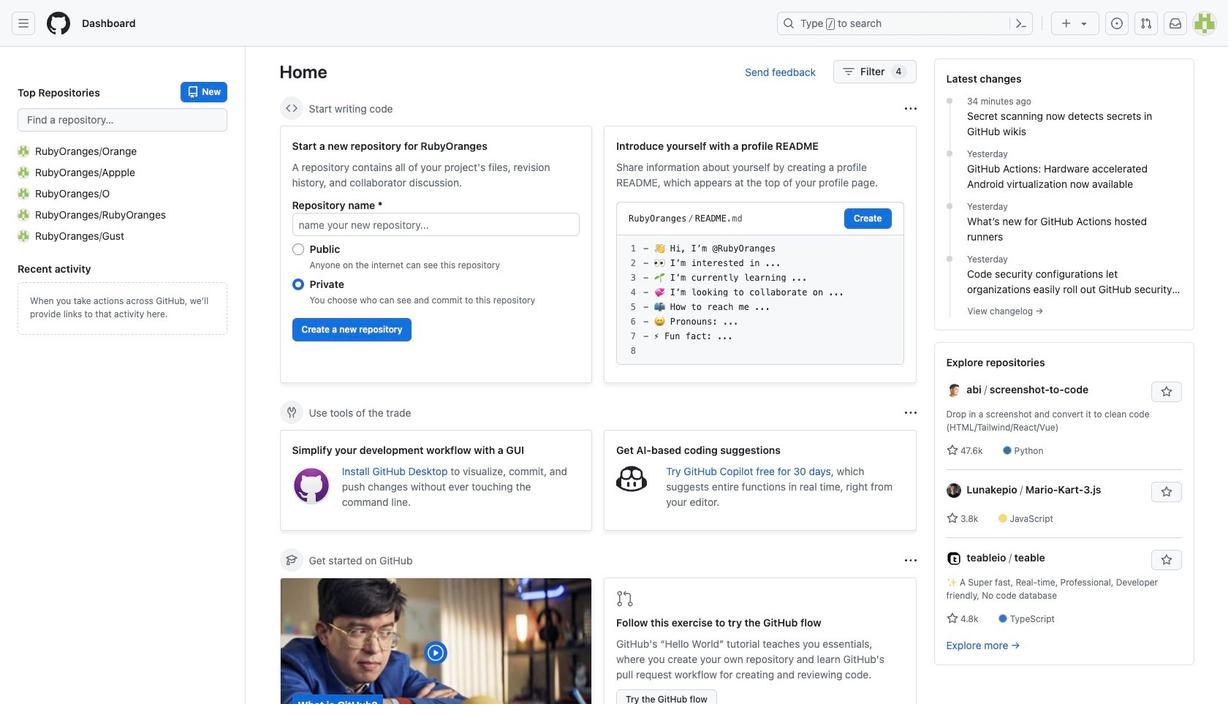 Task type: vqa. For each thing, say whether or not it's contained in the screenshot.
Oct
no



Task type: describe. For each thing, give the bounding box(es) containing it.
play image
[[427, 644, 445, 662]]

Top Repositories search field
[[18, 108, 227, 132]]

2 dot fill image from the top
[[944, 148, 956, 159]]

command palette image
[[1016, 18, 1028, 29]]

notifications image
[[1170, 18, 1182, 29]]

@teableio profile image
[[947, 552, 961, 566]]

git pull request image
[[1141, 18, 1153, 29]]

introduce yourself with a profile readme element
[[604, 126, 917, 383]]

explore repositories navigation
[[934, 342, 1195, 666]]

tools image
[[286, 407, 297, 418]]

star this repository image for @abi profile icon
[[1161, 386, 1173, 398]]

star image
[[947, 445, 959, 456]]

plus image
[[1061, 18, 1073, 29]]

gust image
[[18, 230, 29, 242]]

issue opened image
[[1112, 18, 1123, 29]]

1 star image from the top
[[947, 513, 959, 524]]

triangle down image
[[1079, 18, 1091, 29]]

github desktop image
[[292, 467, 330, 505]]

@lunakepio profile image
[[947, 484, 961, 498]]

simplify your development workflow with a gui element
[[280, 430, 592, 531]]

rubyoranges image
[[18, 209, 29, 221]]

code image
[[286, 102, 297, 114]]



Task type: locate. For each thing, give the bounding box(es) containing it.
dot fill image
[[944, 253, 956, 265]]

1 vertical spatial dot fill image
[[944, 148, 956, 159]]

try the github flow element
[[604, 578, 917, 704]]

mortar board image
[[286, 554, 297, 566]]

get ai-based coding suggestions element
[[604, 430, 917, 531]]

start a new repository element
[[280, 126, 592, 383]]

1 star this repository image from the top
[[1161, 386, 1173, 398]]

1 why am i seeing this? image from the top
[[905, 103, 917, 114]]

what is github? image
[[281, 579, 592, 704]]

2 star image from the top
[[947, 613, 959, 625]]

why am i seeing this? image
[[905, 555, 917, 567]]

appple image
[[18, 166, 29, 178]]

1 vertical spatial why am i seeing this? image
[[905, 407, 917, 419]]

2 why am i seeing this? image from the top
[[905, 407, 917, 419]]

2 vertical spatial dot fill image
[[944, 200, 956, 212]]

name your new repository... text field
[[292, 213, 580, 236]]

2 star this repository image from the top
[[1161, 486, 1173, 498]]

star image down @teableio profile image
[[947, 613, 959, 625]]

star this repository image
[[1161, 386, 1173, 398], [1161, 486, 1173, 498]]

0 vertical spatial star image
[[947, 513, 959, 524]]

1 vertical spatial star this repository image
[[1161, 486, 1173, 498]]

@abi profile image
[[947, 384, 961, 398]]

None submit
[[845, 208, 892, 229]]

star image down @lunakepio profile image
[[947, 513, 959, 524]]

star this repository image for @lunakepio profile image
[[1161, 486, 1173, 498]]

filter image
[[843, 66, 855, 78]]

3 dot fill image from the top
[[944, 200, 956, 212]]

why am i seeing this? image for get ai-based coding suggestions "element" at the bottom of page
[[905, 407, 917, 419]]

1 dot fill image from the top
[[944, 95, 956, 107]]

None radio
[[292, 244, 304, 255], [292, 279, 304, 290], [292, 244, 304, 255], [292, 279, 304, 290]]

homepage image
[[47, 12, 70, 35]]

dot fill image
[[944, 95, 956, 107], [944, 148, 956, 159], [944, 200, 956, 212]]

0 vertical spatial star this repository image
[[1161, 386, 1173, 398]]

why am i seeing this? image for introduce yourself with a profile readme "element"
[[905, 103, 917, 114]]

what is github? element
[[280, 578, 592, 704]]

1 vertical spatial star image
[[947, 613, 959, 625]]

why am i seeing this? image
[[905, 103, 917, 114], [905, 407, 917, 419]]

none submit inside introduce yourself with a profile readme "element"
[[845, 208, 892, 229]]

git pull request image
[[617, 590, 634, 608]]

0 vertical spatial dot fill image
[[944, 95, 956, 107]]

star this repository image
[[1161, 554, 1173, 566]]

o image
[[18, 188, 29, 199]]

explore element
[[934, 59, 1195, 704]]

Find a repository… text field
[[18, 108, 227, 132]]

orange image
[[18, 145, 29, 157]]

star image
[[947, 513, 959, 524], [947, 613, 959, 625]]

0 vertical spatial why am i seeing this? image
[[905, 103, 917, 114]]



